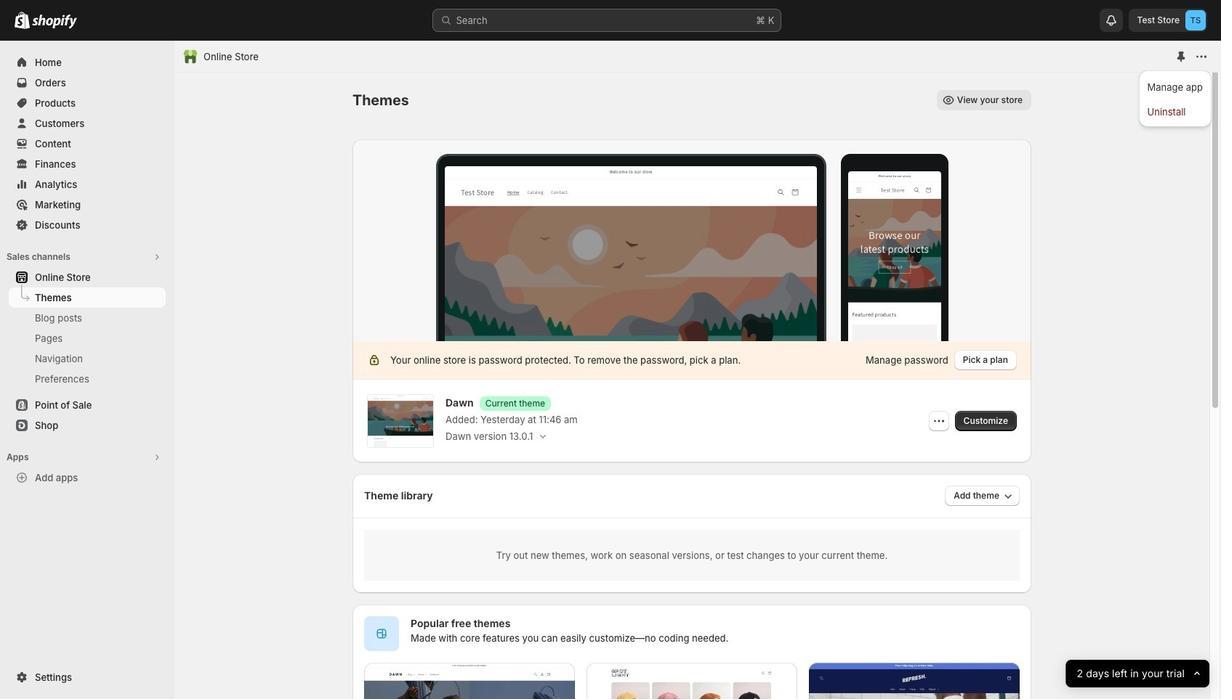 Task type: describe. For each thing, give the bounding box(es) containing it.
shopify image
[[32, 15, 77, 29]]

online store image
[[183, 49, 198, 64]]

test store image
[[1185, 10, 1206, 31]]



Task type: vqa. For each thing, say whether or not it's contained in the screenshot.
'more actions' dropdown button
no



Task type: locate. For each thing, give the bounding box(es) containing it.
shopify image
[[15, 12, 30, 29]]



